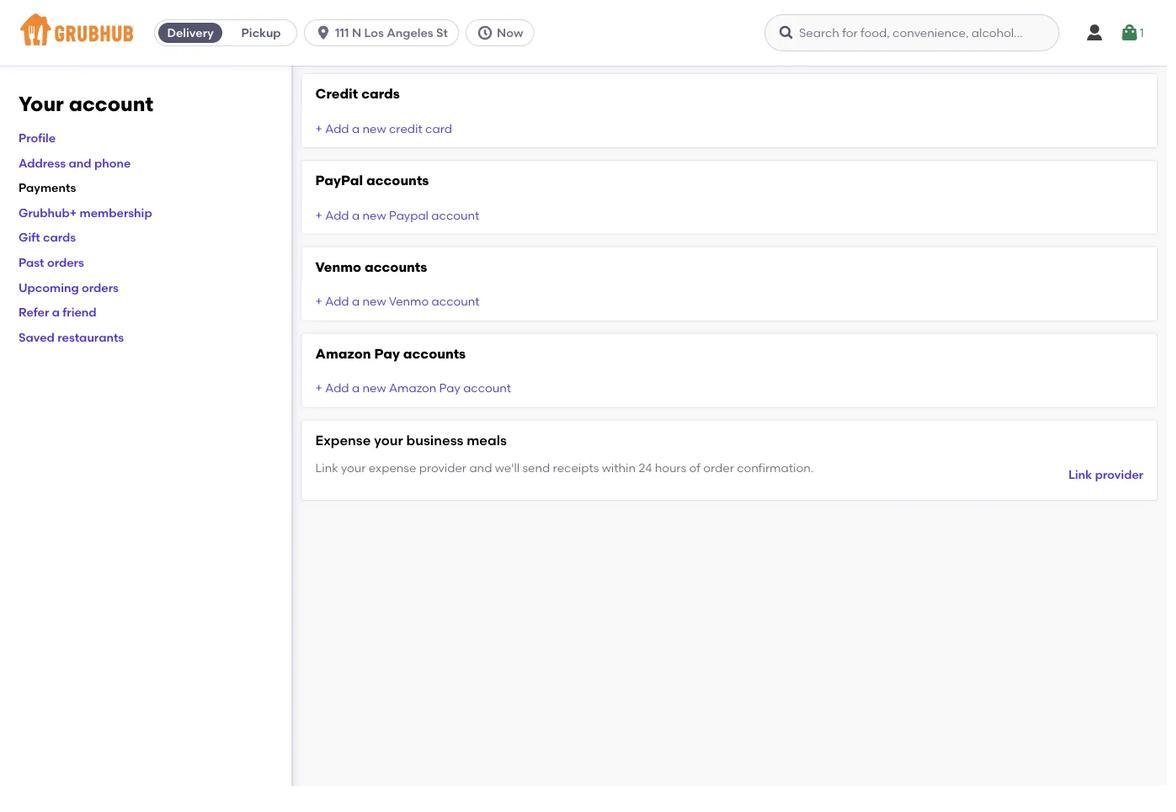 Task type: describe. For each thing, give the bounding box(es) containing it.
+ for venmo accounts
[[315, 295, 323, 309]]

payments link
[[19, 181, 76, 195]]

+ for paypal accounts
[[315, 208, 323, 222]]

expense
[[315, 432, 371, 448]]

+ add a new credit card
[[315, 121, 452, 136]]

account up amazon pay accounts
[[432, 295, 480, 309]]

upcoming
[[19, 280, 79, 295]]

angeles
[[387, 26, 434, 40]]

st
[[436, 26, 448, 40]]

los
[[364, 26, 384, 40]]

link your expense provider and we'll send receipts within 24 hours of order confirmation. link provider
[[315, 461, 1144, 482]]

saved
[[19, 330, 55, 345]]

membership
[[80, 206, 152, 220]]

hours
[[655, 461, 687, 475]]

receipts
[[553, 461, 599, 475]]

past orders link
[[19, 255, 84, 270]]

saved restaurants link
[[19, 330, 124, 345]]

orders for upcoming orders
[[82, 280, 119, 295]]

address and phone
[[19, 156, 131, 170]]

a for venmo
[[352, 295, 360, 309]]

profile
[[19, 131, 56, 145]]

confirmation.
[[737, 461, 814, 475]]

pickup
[[241, 26, 281, 40]]

past orders
[[19, 255, 84, 270]]

of
[[689, 461, 701, 475]]

new for credit
[[363, 121, 386, 136]]

main navigation navigation
[[0, 0, 1168, 66]]

new for venmo
[[363, 295, 386, 309]]

1
[[1140, 26, 1144, 40]]

a right refer
[[52, 305, 60, 320]]

address
[[19, 156, 66, 170]]

add for venmo
[[325, 295, 349, 309]]

a for credit
[[352, 121, 360, 136]]

upcoming orders
[[19, 280, 119, 295]]

new for amazon
[[363, 381, 386, 396]]

upcoming orders link
[[19, 280, 119, 295]]

saved restaurants
[[19, 330, 124, 345]]

0 vertical spatial venmo
[[315, 259, 361, 275]]

0 vertical spatial amazon
[[315, 345, 371, 362]]

meals
[[467, 432, 507, 448]]

gift cards link
[[19, 230, 76, 245]]

111
[[335, 26, 349, 40]]

2 vertical spatial accounts
[[403, 345, 466, 362]]

1 horizontal spatial amazon
[[389, 381, 437, 396]]

n
[[352, 26, 361, 40]]

svg image for 1
[[1120, 23, 1140, 43]]

0 horizontal spatial link
[[315, 461, 338, 475]]

within
[[602, 461, 636, 475]]

your account
[[19, 92, 153, 116]]

new for paypal
[[363, 208, 386, 222]]

expense
[[369, 461, 416, 475]]

your for link
[[341, 461, 366, 475]]

card
[[425, 121, 452, 136]]

paypal
[[389, 208, 429, 222]]

+ add a new credit card link
[[315, 121, 452, 136]]

address and phone link
[[19, 156, 131, 170]]

orders for past orders
[[47, 255, 84, 270]]

phone
[[94, 156, 131, 170]]

a for paypal
[[352, 208, 360, 222]]

gift cards
[[19, 230, 76, 245]]

+ add a new paypal account
[[315, 208, 480, 222]]

venmo accounts
[[315, 259, 427, 275]]

order
[[704, 461, 734, 475]]

a for amazon
[[352, 381, 360, 396]]

grubhub+ membership link
[[19, 206, 152, 220]]

24
[[639, 461, 652, 475]]



Task type: locate. For each thing, give the bounding box(es) containing it.
Search for food, convenience, alcohol... search field
[[765, 14, 1060, 51]]

1 horizontal spatial svg image
[[1085, 23, 1105, 43]]

new down 'venmo accounts'
[[363, 295, 386, 309]]

venmo
[[315, 259, 361, 275], [389, 295, 429, 309]]

new left credit on the top of the page
[[363, 121, 386, 136]]

a
[[352, 121, 360, 136], [352, 208, 360, 222], [352, 295, 360, 309], [52, 305, 60, 320], [352, 381, 360, 396]]

account up phone at the top left of the page
[[69, 92, 153, 116]]

restaurants
[[57, 330, 124, 345]]

0 vertical spatial your
[[374, 432, 403, 448]]

add down 'venmo accounts'
[[325, 295, 349, 309]]

account
[[69, 92, 153, 116], [432, 208, 480, 222], [432, 295, 480, 309], [463, 381, 511, 396]]

0 horizontal spatial venmo
[[315, 259, 361, 275]]

0 horizontal spatial cards
[[43, 230, 76, 245]]

amazon down amazon pay accounts
[[389, 381, 437, 396]]

4 + from the top
[[315, 381, 323, 396]]

add for amazon
[[325, 381, 349, 396]]

new down amazon pay accounts
[[363, 381, 386, 396]]

1 horizontal spatial cards
[[361, 86, 400, 102]]

gift
[[19, 230, 40, 245]]

pay up + add a new amazon pay account
[[374, 345, 400, 362]]

+ down 'venmo accounts'
[[315, 295, 323, 309]]

cards
[[361, 86, 400, 102], [43, 230, 76, 245]]

cards up + add a new credit card link
[[361, 86, 400, 102]]

cards for gift cards
[[43, 230, 76, 245]]

1 + from the top
[[315, 121, 323, 136]]

0 horizontal spatial pay
[[374, 345, 400, 362]]

0 horizontal spatial svg image
[[315, 24, 332, 41]]

1 vertical spatial accounts
[[365, 259, 427, 275]]

your for expense
[[374, 432, 403, 448]]

4 add from the top
[[325, 381, 349, 396]]

1 horizontal spatial pay
[[439, 381, 461, 396]]

1 vertical spatial amazon
[[389, 381, 437, 396]]

link
[[315, 461, 338, 475], [1069, 468, 1093, 482]]

accounts up the + add a new venmo account link
[[365, 259, 427, 275]]

credit
[[315, 86, 358, 102]]

we'll
[[495, 461, 520, 475]]

cards for credit cards
[[361, 86, 400, 102]]

0 vertical spatial orders
[[47, 255, 84, 270]]

1 horizontal spatial your
[[374, 432, 403, 448]]

new left paypal
[[363, 208, 386, 222]]

friend
[[63, 305, 97, 320]]

add for credit
[[325, 121, 349, 136]]

a down credit cards
[[352, 121, 360, 136]]

orders up upcoming orders link
[[47, 255, 84, 270]]

credit cards
[[315, 86, 400, 102]]

1 horizontal spatial and
[[470, 461, 492, 475]]

expense your business meals
[[315, 432, 507, 448]]

your inside link your expense provider and we'll send receipts within 24 hours of order confirmation. link provider
[[341, 461, 366, 475]]

3 + from the top
[[315, 295, 323, 309]]

add for paypal
[[325, 208, 349, 222]]

1 vertical spatial and
[[470, 461, 492, 475]]

+ add a new amazon pay account link
[[315, 381, 511, 396]]

and left we'll
[[470, 461, 492, 475]]

svg image inside the 111 n los angeles st button
[[315, 24, 332, 41]]

svg image
[[1085, 23, 1105, 43], [315, 24, 332, 41]]

+ up expense
[[315, 381, 323, 396]]

a down 'venmo accounts'
[[352, 295, 360, 309]]

2 + from the top
[[315, 208, 323, 222]]

1 horizontal spatial provider
[[1095, 468, 1144, 482]]

refer a friend link
[[19, 305, 97, 320]]

3 new from the top
[[363, 295, 386, 309]]

0 horizontal spatial amazon
[[315, 345, 371, 362]]

paypal accounts
[[315, 172, 429, 189]]

account up meals
[[463, 381, 511, 396]]

your down expense
[[341, 461, 366, 475]]

a down amazon pay accounts
[[352, 381, 360, 396]]

111 n los angeles st button
[[304, 19, 466, 46]]

+ add a new paypal account link
[[315, 208, 480, 222]]

2 horizontal spatial svg image
[[1120, 23, 1140, 43]]

4 new from the top
[[363, 381, 386, 396]]

paypal
[[315, 172, 363, 189]]

grubhub+
[[19, 206, 77, 220]]

1 vertical spatial your
[[341, 461, 366, 475]]

+
[[315, 121, 323, 136], [315, 208, 323, 222], [315, 295, 323, 309], [315, 381, 323, 396]]

+ for credit cards
[[315, 121, 323, 136]]

your up the expense
[[374, 432, 403, 448]]

add down paypal
[[325, 208, 349, 222]]

amazon down the + add a new venmo account link
[[315, 345, 371, 362]]

1 vertical spatial venmo
[[389, 295, 429, 309]]

and left phone at the top left of the page
[[69, 156, 91, 170]]

your
[[374, 432, 403, 448], [341, 461, 366, 475]]

0 vertical spatial accounts
[[366, 172, 429, 189]]

accounts for venmo accounts
[[365, 259, 427, 275]]

0 vertical spatial cards
[[361, 86, 400, 102]]

credit
[[389, 121, 423, 136]]

111 n los angeles st
[[335, 26, 448, 40]]

2 add from the top
[[325, 208, 349, 222]]

accounts
[[366, 172, 429, 189], [365, 259, 427, 275], [403, 345, 466, 362]]

your
[[19, 92, 64, 116]]

accounts up + add a new amazon pay account link
[[403, 345, 466, 362]]

amazon
[[315, 345, 371, 362], [389, 381, 437, 396]]

venmo up the + add a new venmo account link
[[315, 259, 361, 275]]

new
[[363, 121, 386, 136], [363, 208, 386, 222], [363, 295, 386, 309], [363, 381, 386, 396]]

link provider button
[[1069, 460, 1144, 490]]

pickup button
[[226, 19, 297, 46]]

add down credit
[[325, 121, 349, 136]]

accounts up + add a new paypal account
[[366, 172, 429, 189]]

send
[[523, 461, 550, 475]]

0 horizontal spatial and
[[69, 156, 91, 170]]

1 horizontal spatial venmo
[[389, 295, 429, 309]]

profile link
[[19, 131, 56, 145]]

svg image left 111
[[315, 24, 332, 41]]

3 add from the top
[[325, 295, 349, 309]]

1 horizontal spatial svg image
[[778, 24, 795, 41]]

orders
[[47, 255, 84, 270], [82, 280, 119, 295]]

0 horizontal spatial svg image
[[477, 24, 494, 41]]

add
[[325, 121, 349, 136], [325, 208, 349, 222], [325, 295, 349, 309], [325, 381, 349, 396]]

past
[[19, 255, 44, 270]]

account right paypal
[[432, 208, 480, 222]]

0 horizontal spatial your
[[341, 461, 366, 475]]

+ down paypal
[[315, 208, 323, 222]]

svg image inside 1 button
[[1120, 23, 1140, 43]]

+ add a new amazon pay account
[[315, 381, 511, 396]]

refer
[[19, 305, 49, 320]]

1 button
[[1120, 18, 1144, 48]]

business
[[407, 432, 464, 448]]

svg image
[[1120, 23, 1140, 43], [477, 24, 494, 41], [778, 24, 795, 41]]

0 vertical spatial pay
[[374, 345, 400, 362]]

1 vertical spatial cards
[[43, 230, 76, 245]]

and
[[69, 156, 91, 170], [470, 461, 492, 475]]

refer a friend
[[19, 305, 97, 320]]

cards up past orders on the left top of page
[[43, 230, 76, 245]]

+ add a new venmo account
[[315, 295, 480, 309]]

payments
[[19, 181, 76, 195]]

accounts for paypal accounts
[[366, 172, 429, 189]]

and inside link your expense provider and we'll send receipts within 24 hours of order confirmation. link provider
[[470, 461, 492, 475]]

+ add a new venmo account link
[[315, 295, 480, 309]]

1 add from the top
[[325, 121, 349, 136]]

pay up business
[[439, 381, 461, 396]]

add up expense
[[325, 381, 349, 396]]

delivery
[[167, 26, 214, 40]]

now
[[497, 26, 523, 40]]

venmo down 'venmo accounts'
[[389, 295, 429, 309]]

delivery button
[[155, 19, 226, 46]]

a down the paypal accounts
[[352, 208, 360, 222]]

amazon pay accounts
[[315, 345, 466, 362]]

0 vertical spatial and
[[69, 156, 91, 170]]

provider
[[419, 461, 467, 475], [1095, 468, 1144, 482]]

pay
[[374, 345, 400, 362], [439, 381, 461, 396]]

1 new from the top
[[363, 121, 386, 136]]

svg image left 1 button on the right of the page
[[1085, 23, 1105, 43]]

0 horizontal spatial provider
[[419, 461, 467, 475]]

orders up friend
[[82, 280, 119, 295]]

1 vertical spatial orders
[[82, 280, 119, 295]]

2 new from the top
[[363, 208, 386, 222]]

svg image inside the 'now' button
[[477, 24, 494, 41]]

+ for amazon pay accounts
[[315, 381, 323, 396]]

1 horizontal spatial link
[[1069, 468, 1093, 482]]

1 vertical spatial pay
[[439, 381, 461, 396]]

svg image for now
[[477, 24, 494, 41]]

grubhub+ membership
[[19, 206, 152, 220]]

+ down credit
[[315, 121, 323, 136]]

now button
[[466, 19, 541, 46]]



Task type: vqa. For each thing, say whether or not it's contained in the screenshot.
+ for Credit cards
yes



